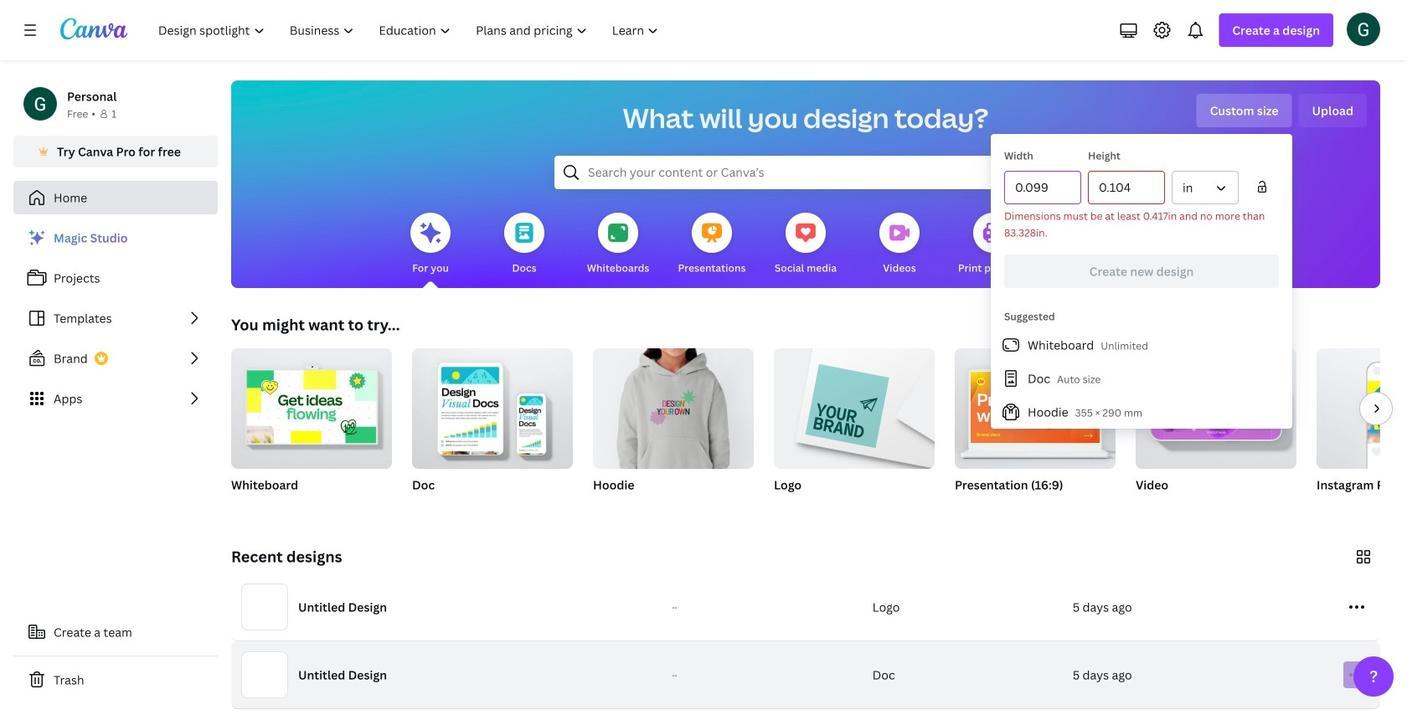Task type: locate. For each thing, give the bounding box(es) containing it.
None search field
[[555, 156, 1057, 189]]

top level navigation element
[[147, 13, 673, 47]]

greg robinson image
[[1347, 12, 1381, 46]]

Units: in button
[[1172, 171, 1239, 204]]

1 horizontal spatial list
[[991, 328, 1293, 429]]

group
[[231, 342, 392, 514], [231, 342, 392, 469], [412, 342, 573, 514], [412, 342, 573, 469], [593, 342, 754, 514], [593, 342, 754, 469], [774, 342, 935, 514], [774, 342, 935, 469], [955, 349, 1116, 514], [955, 349, 1116, 469], [1136, 349, 1297, 514], [1317, 349, 1407, 514]]

list
[[13, 221, 218, 416], [991, 328, 1293, 429]]

None number field
[[1015, 172, 1071, 204], [1099, 172, 1154, 204], [1015, 172, 1071, 204], [1099, 172, 1154, 204]]

0 horizontal spatial list
[[13, 221, 218, 416]]

alert
[[1004, 208, 1279, 241]]



Task type: describe. For each thing, give the bounding box(es) containing it.
Search search field
[[588, 157, 1024, 188]]



